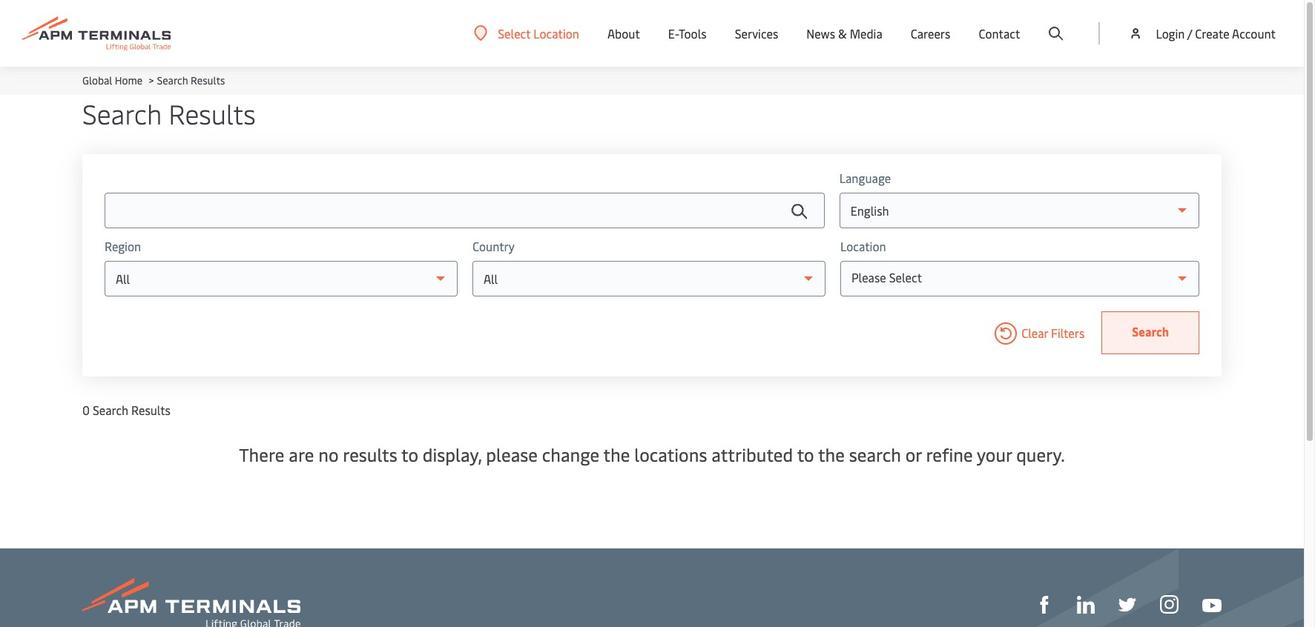 Task type: describe. For each thing, give the bounding box(es) containing it.
refine
[[926, 443, 973, 467]]

clear
[[1022, 325, 1048, 341]]

no
[[318, 443, 339, 467]]

tools
[[679, 25, 707, 42]]

contact
[[979, 25, 1020, 42]]

results
[[343, 443, 397, 467]]

0 horizontal spatial location
[[534, 25, 579, 41]]

instagram link
[[1160, 595, 1179, 615]]

login / create account
[[1156, 25, 1276, 42]]

services button
[[735, 0, 778, 67]]

clear filters button
[[990, 312, 1085, 355]]

query.
[[1017, 443, 1065, 467]]

twitter image
[[1119, 597, 1136, 614]]

clear filters
[[1022, 325, 1085, 341]]

0 vertical spatial select
[[498, 25, 531, 41]]

1 the from the left
[[603, 443, 630, 467]]

2 to from the left
[[797, 443, 814, 467]]

news
[[807, 25, 835, 42]]

1 vertical spatial results
[[169, 95, 256, 131]]

services
[[735, 25, 778, 42]]

your
[[977, 443, 1012, 467]]

Page number field
[[1153, 496, 1176, 519]]

filters
[[1051, 325, 1085, 341]]

shape link
[[1036, 595, 1053, 614]]

&
[[838, 25, 847, 42]]

create
[[1195, 25, 1230, 42]]

news & media button
[[807, 0, 883, 67]]

news & media
[[807, 25, 883, 42]]

0 vertical spatial results
[[191, 73, 225, 88]]

e-tools
[[668, 25, 707, 42]]

or
[[906, 443, 922, 467]]

search
[[849, 443, 901, 467]]

1 horizontal spatial location
[[840, 238, 886, 254]]

media
[[850, 25, 883, 42]]

linkedin__x28_alt_x29__3_ link
[[1077, 595, 1095, 614]]

apmt footer logo image
[[82, 579, 300, 628]]

language
[[839, 170, 891, 186]]

1 to from the left
[[401, 443, 418, 467]]

there
[[239, 443, 284, 467]]

/
[[1187, 25, 1192, 42]]

region
[[105, 238, 141, 254]]



Task type: vqa. For each thing, say whether or not it's contained in the screenshot.
Alterna
no



Task type: locate. For each thing, give the bounding box(es) containing it.
home
[[115, 73, 142, 88]]

country
[[473, 238, 515, 254]]

instagram image
[[1160, 596, 1179, 615]]

global home link
[[82, 73, 142, 88]]

the
[[603, 443, 630, 467], [818, 443, 845, 467]]

to right "attributed"
[[797, 443, 814, 467]]

0 horizontal spatial select
[[498, 25, 531, 41]]

linkedin image
[[1077, 597, 1095, 614]]

e-
[[668, 25, 679, 42]]

please select
[[852, 269, 922, 286]]

search results
[[82, 95, 256, 131]]

1 horizontal spatial the
[[818, 443, 845, 467]]

display,
[[423, 443, 482, 467]]

1 horizontal spatial to
[[797, 443, 814, 467]]

0 horizontal spatial to
[[401, 443, 418, 467]]

results down global home > search results
[[169, 95, 256, 131]]

2 vertical spatial results
[[131, 402, 171, 418]]

location left about
[[534, 25, 579, 41]]

careers
[[911, 25, 951, 42]]

search inside button
[[1132, 323, 1169, 340]]

to
[[401, 443, 418, 467], [797, 443, 814, 467]]

0 search results
[[82, 402, 171, 418]]

Search query input text field
[[105, 193, 825, 228]]

the left search
[[818, 443, 845, 467]]

youtube image
[[1202, 599, 1222, 613]]

locations
[[634, 443, 707, 467]]

there are no results to display, please change the locations attributed to the search or refine your query.
[[239, 443, 1065, 467]]

0 vertical spatial location
[[534, 25, 579, 41]]

2 the from the left
[[818, 443, 845, 467]]

careers button
[[911, 0, 951, 67]]

about
[[608, 25, 640, 42]]

location
[[534, 25, 579, 41], [840, 238, 886, 254]]

to right results
[[401, 443, 418, 467]]

search button
[[1102, 312, 1200, 355]]

0
[[82, 402, 90, 418]]

account
[[1232, 25, 1276, 42]]

about button
[[608, 0, 640, 67]]

results up search results
[[191, 73, 225, 88]]

you tube link
[[1202, 595, 1222, 614]]

1 vertical spatial location
[[840, 238, 886, 254]]

e-tools button
[[668, 0, 707, 67]]

the right change
[[603, 443, 630, 467]]

fill 44 link
[[1119, 595, 1136, 614]]

select location button
[[474, 25, 579, 41]]

location up please
[[840, 238, 886, 254]]

results right 0
[[131, 402, 171, 418]]

search
[[157, 73, 188, 88], [82, 95, 162, 131], [1132, 323, 1169, 340], [93, 402, 128, 418]]

1 vertical spatial select
[[889, 269, 922, 286]]

are
[[289, 443, 314, 467]]

please
[[486, 443, 538, 467]]

results
[[191, 73, 225, 88], [169, 95, 256, 131], [131, 402, 171, 418]]

1 horizontal spatial select
[[889, 269, 922, 286]]

attributed
[[712, 443, 793, 467]]

0 horizontal spatial the
[[603, 443, 630, 467]]

global
[[82, 73, 112, 88]]

login
[[1156, 25, 1185, 42]]

please
[[852, 269, 886, 286]]

change
[[542, 443, 599, 467]]

facebook image
[[1036, 597, 1053, 614]]

global home > search results
[[82, 73, 225, 88]]

contact button
[[979, 0, 1020, 67]]

select
[[498, 25, 531, 41], [889, 269, 922, 286]]

select location
[[498, 25, 579, 41]]

login / create account link
[[1129, 0, 1276, 67]]

>
[[149, 73, 154, 88]]



